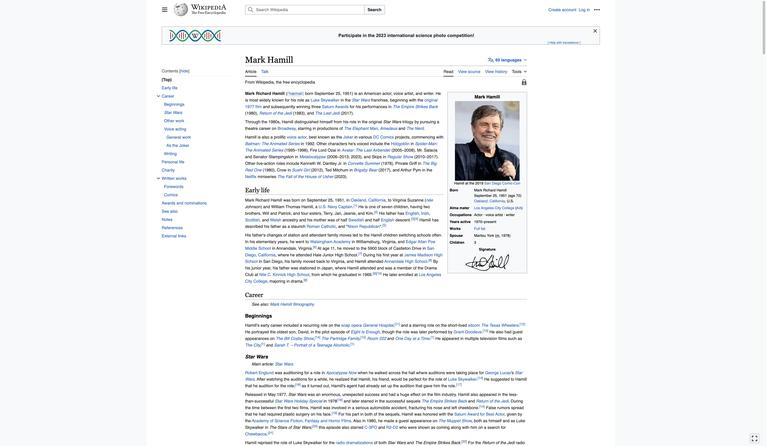 Task type: describe. For each thing, give the bounding box(es) containing it.
and subsequently winning three saturn awards for his performances in the empire strikes back (1980), return of the jedi (1983),  and the last jedi (2017).
[[245, 104, 438, 116]]

irish
[[422, 211, 429, 216]]

[1] link down family
[[351, 342, 354, 346]]

language progressive image
[[488, 57, 494, 63]]

as inside the bill cosby show , [14] the partridge family , [15] room 222 and one day at a time . [1] he appeared in multiple television films such as the city , [1] and sarah t. – portrait of a teenage alcoholic . [1]
[[518, 336, 523, 341]]

high inside james madison high school
[[435, 253, 443, 257]]

0 horizontal spatial beginnings
[[164, 102, 185, 107]]

to right the led
[[360, 233, 363, 238]]

hamill up born
[[455, 181, 465, 186]]

moves
[[340, 233, 352, 238]]

of down the stars of star wars ; [20] this episode also starred c-3po and r2-d2 who were shown as coming along with him on a search for chewbacca . [21]
[[374, 441, 378, 445]]

in up best
[[313, 126, 316, 131]]

attended inside by his junior year, his father was stationed in japan, where hamill attended and was a member of the drama club at
[[360, 266, 376, 271]]

of down search
[[496, 441, 500, 445]]

los for los angeles city college
[[419, 272, 426, 277]]

series inside spider-man: the animated series
[[272, 148, 284, 153]]

college for los angeles city college
[[254, 279, 268, 284]]

one inside the bill cosby show , [14] the partridge family , [15] room 222 and one day at a time . [1] he appeared in multiple television films such as the city , [1] and sarah t. – portrait of a teenage alcoholic . [1]
[[396, 336, 403, 341]]

him inside [16] as it turned out, hamill's agent had already set up the audition that gave him the role. [17]
[[434, 384, 441, 388]]

wars down american
[[361, 98, 370, 102]]

his up kinnick
[[273, 266, 278, 271]]

0 horizontal spatial guest
[[399, 419, 409, 423]]

1 horizontal spatial return of the jedi link
[[476, 399, 509, 404]]

mark hamill element
[[245, 77, 528, 446]]

richard for mark richard hamill september 25, 1951 (age 72) oakland, california , u.s.
[[484, 188, 496, 192]]

series inside "hamill is also a prolific voice actor , best known as the joker in various dc comics projects, commencing with batman: the animated series in 1992. other characters he's voiced include the hobgoblin in"
[[288, 141, 300, 146]]

is left most
[[245, 98, 248, 102]]

role inside he portrayed the oldest son, david, in the pilot episode of eight is enough , though the role was later performed by grant goodeve . [13]
[[403, 330, 410, 334]]

of inside [19] for his part in both of the sequels, hamill was honored with the saturn award for best actor
[[374, 412, 378, 417]]

note containing main article:
[[245, 361, 528, 368]]

voice inside ; born september 25, 1951) is an american actor, voice artist, and writer. he is most widely known for his role as
[[394, 91, 404, 96]]

pym
[[413, 168, 421, 172]]

of down fiction,
[[289, 441, 292, 445]]

and inside 'hamill reprised the role of luke skywalker for the radio dramatizations of both star wars and the empire strikes back . [22] for the return of the jedi'
[[407, 441, 414, 445]]

mark richard hamill ( / ˈ h æ m ə l /
[[245, 91, 303, 96]]

in right pym
[[423, 168, 426, 172]]

a inside "hamill is also a prolific voice actor , best known as the joker in various dc comics projects, commencing with batman: the animated series in 1992. other characters he's voiced include the hobgoblin in"
[[271, 135, 273, 139]]

he inside his father's changes of station and attendant family moves led to the hamill children switching schools often. in his elementary years, he went to
[[290, 239, 295, 244]]

0 horizontal spatial starring
[[298, 126, 312, 131]]

0 vertical spatial english link
[[406, 211, 419, 216]]

films,
[[300, 406, 310, 410]]

mark down source
[[475, 94, 486, 100]]

special
[[309, 399, 323, 404]]

has inside hamill has described his father as a staunch
[[432, 218, 439, 222]]

hamill inside hamill has described his father as a staunch
[[420, 218, 431, 222]]

schools
[[417, 233, 431, 238]]

star up main
[[245, 354, 255, 360]]

role up performed at the bottom right of the page
[[428, 323, 435, 328]]

luke up three
[[311, 98, 320, 102]]

false rumors spread that he had required plastic surgery on his face.
[[245, 406, 524, 417]]

awards and nominations link
[[162, 199, 231, 207]]

0 vertical spatial academy
[[334, 239, 351, 244]]

[13]
[[483, 329, 489, 333]]

in up (2006–2013,
[[338, 148, 341, 153]]

the down appearances
[[245, 343, 252, 348]]

father inside [2] his father has english , irish , scottish , and welsh ancestry and his mother was of half swedish and half english descent. [3] [4]
[[386, 211, 397, 216]]

, up sarah t. – portrait of a teenage alcoholic link
[[314, 336, 315, 341]]

1 horizontal spatial english
[[406, 211, 419, 216]]

and up the welsh
[[271, 211, 277, 216]]

read
[[444, 69, 454, 74]]

was inside was an enormous, unexpected success and had a huge effect on the film industry. hamill also appeared in the less- than-successful
[[308, 392, 315, 397]]

by inside he portrayed the oldest son, david, in the pilot episode of eight is enough , though the role was later performed by grant goodeve . [13]
[[449, 330, 453, 334]]

in up "automobile"
[[375, 399, 378, 404]]

he is one of seven children, having two brothers, will and patrick, and four sisters, terry, jan, jeanie, and kim.
[[245, 204, 430, 216]]

and down "four"
[[299, 218, 306, 222]]

, down award
[[472, 419, 473, 423]]

was up watching
[[275, 371, 282, 375]]

source
[[469, 69, 481, 74]]

0 vertical spatial virginia,
[[382, 239, 397, 244]]

successful inside was an enormous, unexpected success and had a huge effect on the film industry. hamill also appeared in the less- than-successful
[[255, 399, 274, 404]]

[7] link
[[359, 252, 362, 256]]

2 vertical spatial [14]
[[480, 405, 485, 409]]

station
[[288, 233, 300, 238]]

wikipedia,
[[256, 80, 275, 85]]

x small image for written works
[[157, 177, 160, 180]]

[ help with translations! ]
[[548, 41, 581, 44]]

. inside in san diego, his family moved back to virginia, and hamill attended annandale high school . [8]
[[428, 259, 429, 264]]

for inside [19] for his part in both of the sequels, hamill was honored with the saturn award for best actor
[[480, 412, 485, 417]]

as inside [16] as it turned out, hamill's agent had already set up the audition that gave him the role. [17]
[[302, 384, 306, 388]]

lucas
[[500, 371, 511, 375]]

[1] down performed at the bottom right of the page
[[431, 336, 435, 339]]

nile c. kinnick high school link
[[260, 272, 310, 277]]

view for view source
[[459, 69, 467, 74]]

, up voice actor link
[[296, 126, 297, 131]]

science
[[416, 33, 433, 38]]

projects,
[[395, 135, 411, 139]]

( left the ˈ
[[286, 91, 287, 96]]

back inside and subsequently winning three saturn awards for his performances in the empire strikes back (1980), return of the jedi (1983),  and the last jedi (2017).
[[429, 104, 438, 109]]

and down the widely
[[263, 104, 270, 109]]

2 / from the left
[[302, 91, 303, 96]]

in down enormous,
[[324, 399, 327, 404]]

fracturing
[[409, 406, 426, 410]]

september inside mark richard hamill september 25, 1951 (age 72) oakland, california , u.s.
[[475, 194, 492, 198]]

through the 1980s, hamill distinguished himself from his role in the original star wars
[[245, 120, 402, 124]]

film inside was an enormous, unexpected success and had a huge effect on the film industry. hamill also appeared in the less- than-successful
[[435, 392, 441, 397]]

starred inside the stars of star wars ; [20] this episode also starred c-3po and r2-d2 who were shown as coming along with him on a search for chewbacca . [21]
[[351, 425, 364, 430]]

( right york
[[496, 234, 497, 238]]

a inside 'mark richard hamill was born on september 25, 1951, in oakland, california , to virginia suzanne ( née johnson) and william thomas hamill, a u.s. navy captain . [1]'
[[315, 204, 318, 209]]

1 horizontal spatial mark hamill
[[475, 94, 500, 100]]

allan
[[418, 239, 427, 244]]

diego
[[492, 181, 502, 186]]

and down three
[[307, 111, 314, 116]]

early inside 'mark hamill' element
[[245, 187, 260, 194]]

the inside ", given by the"
[[245, 419, 251, 423]]

spider-man: the animated series link
[[245, 141, 438, 153]]

role inside . after watching the auditions for a while, he realized that hamill, his friend, would be perfect for the role of luke skywalker . [14]
[[436, 377, 443, 382]]

1 vertical spatial luke skywalker link
[[448, 377, 477, 382]]

[19]
[[332, 411, 338, 415]]

were inside the stars of star wars ; [20] this episode also starred c-3po and r2-d2 who were shown as coming along with him on a search for chewbacca . [21]
[[408, 425, 417, 430]]

wars up other work
[[173, 110, 182, 115]]

1 horizontal spatial oakland, california link
[[475, 199, 505, 203]]

false
[[486, 406, 497, 410]]

to up 'virginia.'
[[306, 239, 309, 244]]

references
[[162, 225, 183, 230]]

wikipedia image
[[191, 4, 227, 10]]

from wikipedia, the free encyclopedia
[[245, 80, 315, 85]]

and inside in san diego, his family moved back to virginia, and hamill attended annandale high school . [8]
[[347, 259, 354, 264]]

films
[[342, 419, 351, 423]]

and down avatar: the last airbender link
[[364, 155, 371, 159]]

0 vertical spatial auditions
[[429, 371, 445, 375]]

man:
[[429, 141, 438, 146]]

1 vertical spatial the empire strikes back link
[[422, 399, 467, 404]]

0 vertical spatial 1978
[[502, 234, 510, 238]]

on down "honored"
[[433, 419, 438, 423]]

in up madison on the bottom right
[[423, 246, 426, 251]]

's
[[511, 371, 514, 375]]

he up . after watching the auditions for a while, he realized that hamill, his friend, would be perfect for the role of luke skywalker . [14]
[[369, 371, 374, 375]]

the inside 'hamill reprised the role of luke skywalker for the radio dramatizations of both star wars and the empire strikes back . [22] for the return of the jedi'
[[415, 441, 422, 445]]

beginnings inside 'mark hamill' element
[[245, 313, 272, 319]]

cosby
[[291, 336, 303, 341]]

1 horizontal spatial were
[[446, 371, 455, 375]]

empire inside star wars holiday special in 1978 [18] and later starred in the successful sequels the empire strikes back and return of the jedi
[[430, 399, 443, 404]]

x small image for career
[[157, 94, 160, 98]]

0 horizontal spatial star wars
[[164, 110, 182, 115]]

0 vertical spatial the empire strikes back link
[[393, 104, 438, 109]]

enrolled
[[399, 272, 414, 277]]

25, inside 'mark richard hamill was born on september 25, 1951, in oakland, california , to virginia suzanne ( née johnson) and william thomas hamill, a u.s. navy captain . [1]'
[[328, 198, 334, 203]]

written works
[[162, 176, 187, 181]]

nile
[[260, 272, 267, 277]]

star wars link up set
[[245, 371, 523, 382]]

mark inside mark richard hamill september 25, 1951 (age 72) oakland, california , u.s.
[[475, 188, 483, 192]]

skywalker inside 'hamill reprised the role of luke skywalker for the radio dramatizations of both star wars and the empire strikes back . [22] for the return of the jedi'
[[303, 441, 322, 445]]

hamill inside in san diego, his family moved back to virginia, and hamill attended annandale high school . [8]
[[355, 259, 367, 264]]

he inside ; born september 25, 1951) is an american actor, voice artist, and writer. he is most widely known for his role as
[[436, 91, 441, 96]]

of down required
[[270, 419, 274, 423]]

jedi down subsequently on the top left of page
[[284, 111, 292, 116]]

in inside and subsequently winning three saturn awards for his performances in the empire strikes back (1980), return of the jedi (1983),  and the last jedi (2017).
[[389, 104, 392, 109]]

apocalypse now link
[[326, 371, 357, 375]]

h
[[289, 91, 292, 96]]

[1] down family
[[351, 342, 354, 346]]

search button
[[365, 5, 385, 14]]

richard for mark richard hamill was born on september 25, 1951, in oakland, california , to virginia suzanne ( née johnson) and william thomas hamill, a u.s. navy captain . [1]
[[256, 198, 270, 203]]

spider-
[[415, 141, 429, 146]]

the fall of the house of usher link
[[278, 174, 334, 179]]

he inside "nile c. kinnick high school , from which he graduated in 1969. [9] [10] he later enrolled at"
[[383, 272, 389, 277]]

(top)
[[162, 77, 172, 82]]

star wars link up the auditioning
[[275, 362, 293, 367]]

occupations
[[450, 213, 472, 217]]

time
[[252, 406, 260, 410]]

year
[[391, 253, 399, 257]]

1969.
[[363, 272, 373, 277]]

the down pilot
[[322, 336, 329, 341]]

star wars link down american
[[352, 98, 370, 102]]

virginia
[[393, 198, 407, 203]]

wars up article:
[[256, 354, 268, 360]]

in inside he portrayed the oldest son, david, in the pilot episode of eight is enough , though the role was later performed by grant goodeve . [13]
[[311, 330, 314, 334]]

role up broadway , starring in productions of the elephant man , amadeus and the nerd .
[[350, 120, 357, 124]]

skywalker inside both as himself and as luke skywalker in
[[245, 425, 264, 430]]

of down (2012),
[[318, 174, 322, 179]]

jedi down saturn awards link
[[333, 111, 340, 116]]

wars up the auditioning
[[284, 362, 293, 367]]

2 vertical spatial [14] link
[[480, 405, 485, 409]]

ted
[[325, 168, 332, 172]]

0 vertical spatial career
[[162, 94, 174, 98]]

2 horizontal spatial san
[[485, 181, 491, 186]]

[18]
[[337, 398, 343, 402]]

0 vertical spatial general
[[167, 135, 181, 140]]

participate in the 2023 international science photo competition! link
[[162, 27, 600, 44]]

the down trilogy
[[407, 126, 414, 131]]

was up nile c. kinnick high school link
[[291, 266, 298, 271]]

by
[[434, 259, 438, 264]]

on inside false rumors spread that he had required plastic surgery on his face.
[[311, 412, 316, 417]]

skywalker up saturn awards link
[[321, 98, 340, 102]]

richard for mark richard hamill ( / ˈ h æ m ə l /
[[256, 91, 271, 96]]

[3] link
[[411, 217, 415, 221]]

three
[[312, 104, 321, 109]]

1 vertical spatial los angeles city college link
[[245, 272, 442, 284]]

saturn inside and subsequently winning three saturn awards for his performances in the empire strikes back (1980), return of the jedi (1983),  and the last jedi (2017).
[[322, 104, 334, 109]]

hamill inside 'mark richard hamill was born on september 25, 1951, in oakland, california , to virginia suzanne ( née johnson) and william thomas hamill, a u.s. navy captain . [1]'
[[271, 198, 282, 203]]

1 vertical spatial [8] link
[[304, 278, 308, 282]]

1 half from the left
[[341, 218, 348, 222]]

25, inside mark richard hamill september 25, 1951 (age 72) oakland, california , u.s.
[[493, 194, 498, 198]]

hamill down view history
[[487, 94, 500, 100]]

and down "though"
[[388, 336, 394, 341]]

(2006–2013,
[[327, 155, 350, 159]]

oakland, inside mark richard hamill september 25, 1951 (age 72) oakland, california , u.s.
[[475, 199, 489, 203]]

as down given on the right
[[511, 419, 516, 423]]

was inside 'mark richard hamill was born on september 25, 1951, in oakland, california , to virginia suzanne ( née johnson) and william thomas hamill, a u.s. navy captain . [1]'
[[284, 198, 291, 203]]

hamill inside his father's changes of station and attendant family moves led to the hamill children switching schools often. in his elementary years, he went to
[[371, 233, 382, 238]]

part
[[352, 412, 360, 417]]

two for first
[[292, 406, 299, 410]]

writer
[[506, 213, 515, 217]]

be
[[404, 377, 408, 382]]

star right "'s"
[[515, 371, 523, 375]]

1 vertical spatial joker
[[179, 143, 189, 148]]

career inside trilogy by pursuing a theatre career on
[[259, 126, 271, 131]]

work for other work
[[176, 118, 184, 123]]

serious
[[356, 406, 369, 410]]

, inside he portrayed the oldest son, david, in the pilot episode of eight is enough , though the role was later performed by grant goodeve . [13]
[[380, 330, 381, 334]]

1 vertical spatial english
[[381, 218, 395, 222]]

role up pilot
[[321, 323, 328, 328]]

0 vertical spatial los angeles city college link
[[475, 206, 515, 210]]

is right the 1951)
[[355, 91, 358, 96]]

city for los angeles city college
[[245, 279, 252, 284]]

soap
[[342, 323, 350, 328]]

see also
[[162, 209, 178, 214]]

mark inside note
[[270, 302, 279, 307]]

original inside original 1977 film
[[425, 98, 438, 102]]

the up sarah
[[276, 336, 283, 341]]

netflix
[[245, 174, 257, 179]]

hamill up talk link
[[268, 55, 293, 65]]

is
[[362, 330, 365, 334]]

the inside star wars holiday special in 1978 [18] and later starred in the successful sequels the empire strikes back and return of the jedi
[[422, 399, 429, 404]]

jedi inside 'hamill reprised the role of luke skywalker for the radio dramatizations of both star wars and the empire strikes back . [22] for the return of the jedi'
[[508, 441, 515, 445]]

star inside star wars holiday special in 1978 [18] and later starred in the successful sequels the empire strikes back and return of the jedi
[[275, 399, 283, 404]]

star wars inside 'mark hamill' element
[[245, 371, 523, 382]]

life for early life link
[[172, 86, 178, 90]]

of up "hamill is also a prolific voice actor , best known as the joker in various dc comics projects, commencing with batman: the animated series in 1992. other characters he's voiced include the hobgoblin in"
[[340, 126, 343, 131]]

stampingston
[[269, 155, 294, 159]]

given
[[507, 412, 517, 417]]

2 horizontal spatial where
[[416, 371, 428, 375]]

[1] link down appearances
[[262, 342, 265, 346]]

and inside the stars of star wars ; [20] this episode also starred c-3po and r2-d2 who were shown as coming along with him on a search for chewbacca . [21]
[[379, 425, 385, 430]]

moved inside the in annandale, virginia. [6] at age 11, he moved to the 5900 block of castleton drive in
[[343, 246, 355, 251]]

, down appearances
[[261, 343, 262, 348]]

children,
[[394, 204, 410, 209]]

starred inside star wars holiday special in 1978 [18] and later starred in the successful sequels the empire strikes back and return of the jedi
[[361, 399, 374, 404]]

( inside 'mark richard hamill was born on september 25, 1951, in oakland, california , to virginia suzanne ( née johnson) and william thomas hamill, a u.s. navy captain . [1]'
[[425, 198, 426, 203]]

of right fall
[[294, 174, 297, 179]]

0 vertical spatial [14] link
[[315, 336, 321, 339]]

the bill cosby show link
[[276, 336, 314, 341]]

1 vertical spatial [14] link
[[478, 376, 484, 380]]

that inside [16] as it turned out, hamill's agent had already set up the audition that gave him the role. [17]
[[416, 384, 423, 388]]

wars inside 'hamill reprised the role of luke skywalker for the radio dramatizations of both star wars and the empire strikes back . [22] for the return of the jedi'
[[397, 441, 406, 445]]

high inside , where he attended hale junior high school. [7] during his first year at
[[335, 253, 344, 257]]

and down will
[[262, 218, 269, 222]]

in down corvette
[[350, 168, 353, 172]]

star down the 1951)
[[352, 98, 360, 102]]

appearances
[[245, 336, 269, 341]]

the up the coming
[[439, 419, 446, 423]]

[7]
[[359, 252, 362, 256]]

and up cheekbone. in the bottom of the page
[[468, 399, 475, 404]]

hamill inside by his junior year, his father was stationed in japan, where hamill attended and was a member of the drama club at
[[348, 266, 359, 271]]

hamill, inside 'mark richard hamill was born on september 25, 1951, in oakland, california , to virginia suzanne ( née johnson) and william thomas hamill, a u.s. navy captain . [1]'
[[302, 204, 314, 209]]

m
[[295, 91, 299, 96]]

san diego, california link
[[245, 246, 435, 257]]

1977,
[[277, 392, 287, 397]]

as down best
[[484, 419, 488, 423]]

see for see also: mark hamill filmography
[[252, 302, 259, 307]]

for inside ; born september 25, 1951) is an american actor, voice artist, and writer. he is most widely known for his role as
[[285, 98, 290, 102]]

1 vertical spatial academy
[[252, 419, 269, 423]]

avatar: the last airbender link
[[342, 148, 391, 153]]

1 horizontal spatial [8] link
[[429, 259, 432, 262]]

brothers,
[[245, 211, 262, 216]]

0 horizontal spatial oakland, california link
[[351, 198, 386, 203]]

0 horizontal spatial original
[[369, 120, 382, 124]]

star down role;
[[289, 392, 296, 397]]

the free encyclopedia image
[[192, 11, 226, 15]]

an inside was an enormous, unexpected success and had a huge effect on the film industry. hamill also appeared in the less- than-successful
[[316, 392, 321, 397]]

star up amadeus
[[384, 120, 391, 124]]

the up 2023),
[[356, 148, 363, 153]]

in inside personal tools navigation
[[587, 7, 590, 12]]

the inside he suggested to hamill that he audition for the role;
[[281, 384, 286, 388]]

angeles for los angeles city college
[[427, 272, 442, 277]]

also up notes
[[170, 209, 178, 214]]

he inside , where he attended hale junior high school. [7] during his first year at
[[290, 253, 295, 257]]

1 horizontal spatial )
[[522, 206, 523, 210]]

, up described at the left
[[260, 218, 261, 222]]

academy of science fiction, fantasy and horror films link
[[252, 419, 351, 423]]

appeared inside the bill cosby show , [14] the partridge family , [15] room 222 and one day at a time . [1] he appeared in multiple television films such as the city , [1] and sarah t. – portrait of a teenage alcoholic . [1]
[[442, 336, 460, 341]]

–
[[291, 343, 293, 348]]

include inside (2010–2017). other live-action roles include kenneth w. dantley jr. in
[[287, 161, 300, 166]]

his inside , where he attended hale junior high school. [7] during his first year at
[[377, 253, 382, 257]]

in down elementary
[[272, 246, 276, 251]]

on up performed at the bottom right of the page
[[436, 323, 440, 328]]

attended inside in san diego, his family moved back to virginia, and hamill attended annandale high school . [8]
[[368, 259, 384, 264]]

last inside and subsequently winning three saturn awards for his performances in the empire strikes back (1980), return of the jedi (1983),  and the last jedi (2017).
[[324, 111, 331, 116]]

wars down robert
[[245, 377, 255, 382]]

competition!
[[448, 33, 475, 38]]

personal
[[162, 160, 178, 164]]

, up the 'dc'
[[378, 126, 379, 131]]

in left spider-
[[411, 141, 414, 146]]

and inside (2005–2008), mr. salacia and senator stampingston in
[[245, 155, 252, 159]]

in up while,
[[322, 371, 325, 375]]

[1] link up 'jeanie,'
[[354, 204, 358, 208]]

on up pilot
[[329, 323, 334, 328]]

, inside hamill's early career included a recurring role on the soap opera general hospital , [11] and a starring role on the short-lived sitcom the texas wheelers . [12]
[[394, 323, 395, 328]]

1 horizontal spatial show
[[403, 155, 414, 159]]

corvette summer (1978), private griff in
[[348, 161, 423, 166]]

, inside 'mark richard hamill was born on september 25, 1951, in oakland, california , to virginia suzanne ( née johnson) and william thomas hamill, a u.s. navy captain . [1]'
[[386, 198, 387, 203]]

and down thomas
[[293, 211, 300, 216]]

from for which
[[312, 272, 320, 277]]

his up club at the left of page
[[245, 266, 251, 271]]

1 vertical spatial )
[[510, 234, 511, 238]]

(1983),
[[293, 111, 306, 116]]

a inside by his junior year, his father was stationed in japan, where hamill attended and was a member of the drama club at
[[394, 266, 396, 271]]

and up projects,
[[399, 126, 406, 131]]

, down née
[[429, 211, 430, 216]]

from for his
[[334, 120, 342, 124]]

saturn awards link
[[322, 104, 349, 109]]

captain link
[[339, 204, 353, 209]]

animated inside spider-man: the animated series
[[253, 148, 271, 153]]

of inside he portrayed the oldest son, david, in the pilot episode of eight is enough , though the role was later performed by grant goodeve . [13]
[[346, 330, 350, 334]]

also inside he also had guest appearances on
[[496, 330, 504, 334]]

life inside 'mark hamill' element
[[261, 187, 270, 194]]

in right griff
[[418, 161, 422, 166]]

1970–present
[[475, 220, 497, 224]]

hamill up "broadway" "link"
[[282, 120, 294, 124]]

out,
[[324, 384, 330, 388]]

father inside hamill has described his father as a staunch
[[271, 224, 281, 229]]

role inside ; born september 25, 1951) is an american actor, voice artist, and writer. he is most widely known for his role as
[[297, 98, 304, 102]]

hamill left the ˈ
[[273, 91, 285, 96]]

he also had guest appearances on
[[245, 330, 523, 341]]

often.
[[432, 233, 443, 238]]

his up broadway , starring in productions of the elephant man , amadeus and the nerd .
[[343, 120, 349, 124]]

of inside he is one of seven children, having two brothers, will and patrick, and four sisters, terry, jan, jeanie, and kim.
[[377, 204, 381, 209]]

aa
[[517, 206, 522, 210]]

0 horizontal spatial comics
[[164, 193, 178, 197]]

, left irish
[[419, 211, 420, 216]]

1 vertical spatial english link
[[381, 218, 395, 222]]

star wars link up voice acting link
[[164, 108, 231, 117]]

nile c. kinnick high school , from which he graduated in 1969. [9] [10] he later enrolled at
[[260, 272, 419, 277]]

at inside the bill cosby show , [14] the partridge family , [15] room 222 and one day at a time . [1] he appeared in multiple television films such as the city , [1] and sarah t. – portrait of a teenage alcoholic . [1]
[[413, 336, 416, 341]]

in annandale, virginia. [6] at age 11, he moved to the 5900 block of castleton drive in
[[271, 245, 427, 251]]



Task type: locate. For each thing, give the bounding box(es) containing it.
with down nose
[[439, 412, 447, 417]]

to inside 'mark richard hamill was born on september 25, 1951, in oakland, california , to virginia suzanne ( née johnson) and william thomas hamill, a u.s. navy captain . [1]'
[[388, 198, 392, 203]]

1 vertical spatial note
[[245, 361, 528, 368]]

at left 2019
[[466, 181, 469, 186]]

hamill inside he suggested to hamill that he audition for the role;
[[516, 377, 527, 382]]

audition down after
[[259, 384, 273, 388]]

2 horizontal spatial by
[[518, 412, 523, 417]]

hamill, up "four"
[[302, 204, 314, 209]]

1 horizontal spatial hamill,
[[359, 377, 371, 382]]

the inside 'as the joker' link
[[172, 143, 178, 148]]

virginia, inside in san diego, his family moved back to virginia, and hamill attended annandale high school . [8]
[[331, 259, 346, 264]]

0 vertical spatial early
[[162, 86, 171, 90]]

0 horizontal spatial appeared
[[442, 336, 460, 341]]

star wars main article: star wars
[[245, 354, 293, 367]]

0 horizontal spatial early life
[[162, 86, 178, 90]]

2 vertical spatial return
[[483, 441, 495, 445]]

1 audition from the left
[[259, 384, 273, 388]]

it
[[308, 384, 310, 388]]

(1980), down 1977
[[245, 111, 258, 116]]

the down three
[[315, 111, 322, 116]]

also down films
[[342, 425, 350, 430]]

and up "republican"
[[365, 218, 372, 222]]

film
[[256, 104, 262, 109], [435, 392, 441, 397]]

ozai
[[328, 148, 336, 153]]

menu image
[[162, 7, 168, 13]]

family inside in san diego, his family moved back to virginia, and hamill attended annandale high school . [8]
[[291, 259, 302, 264]]

1 horizontal spatial include
[[370, 141, 383, 146]]

actor up 1970–present
[[475, 213, 483, 217]]

luke up role.
[[448, 377, 457, 382]]

see for see also
[[162, 209, 169, 214]]

mark hamill main content
[[243, 52, 600, 446]]

nixon link
[[348, 224, 358, 229]]

diego, up 'year,'
[[272, 259, 284, 264]]

at right day
[[413, 336, 416, 341]]

fullscreen image
[[752, 436, 758, 442]]

bill
[[284, 336, 290, 341]]

2 horizontal spatial voice
[[486, 213, 494, 217]]

0 horizontal spatial joker
[[179, 143, 189, 148]]

(1980), inside and subsequently winning three saturn awards for his performances in the empire strikes back (1980), return of the jedi (1983),  and the last jedi (2017).
[[245, 111, 258, 116]]

, inside mark richard hamill september 25, 1951 (age 72) oakland, california , u.s.
[[505, 199, 506, 203]]

during down 5900
[[363, 253, 376, 257]]

0 vertical spatial strikes
[[415, 104, 428, 109]]

moved up school.
[[343, 246, 355, 251]]

[11] link
[[395, 322, 400, 326]]

luke down fiction,
[[293, 441, 302, 445]]

in
[[587, 7, 590, 12], [363, 33, 367, 38], [341, 98, 344, 102], [389, 104, 392, 109], [358, 120, 361, 124], [313, 126, 316, 131], [355, 135, 358, 139], [301, 141, 304, 146], [411, 141, 414, 146], [338, 148, 341, 153], [295, 155, 298, 159], [383, 155, 387, 159], [344, 161, 347, 166], [418, 161, 422, 166], [288, 168, 291, 172], [350, 168, 353, 172], [423, 168, 426, 172], [347, 198, 350, 203], [352, 239, 355, 244], [272, 246, 276, 251], [423, 246, 426, 251], [259, 259, 262, 264], [317, 266, 321, 271], [358, 272, 362, 277], [287, 279, 290, 284], [311, 330, 314, 334], [461, 336, 464, 341], [322, 371, 325, 375], [264, 392, 267, 397], [498, 392, 502, 397], [324, 399, 327, 404], [375, 399, 378, 404], [348, 406, 351, 410], [361, 412, 364, 417], [363, 419, 366, 423], [265, 425, 268, 430]]

as inside ; born september 25, 1951) is an american actor, voice artist, and writer. he is most widely known for his role as
[[306, 98, 310, 102]]

to down "'s"
[[511, 377, 515, 382]]

x small image
[[157, 94, 160, 98], [157, 177, 160, 180]]

left
[[452, 406, 457, 410]]

pursuing
[[420, 120, 436, 124]]

2 view from the left
[[486, 69, 494, 74]]

as inside "hamill is also a prolific voice actor , best known as the joker in various dc comics projects, commencing with batman: the animated series in 1992. other characters he's voiced include the hobgoblin in"
[[331, 135, 335, 139]]

1 horizontal spatial 1978
[[502, 234, 510, 238]]

which
[[321, 272, 332, 277]]

0 horizontal spatial for
[[339, 412, 345, 417]]

in inside "nile c. kinnick high school , from which he graduated in 1969. [9] [10] he later enrolled at"
[[358, 272, 362, 277]]

1 vertical spatial angeles
[[427, 272, 442, 277]]

roman catholic link
[[307, 224, 336, 229]]

back
[[317, 259, 325, 264]]

2 horizontal spatial show
[[462, 419, 472, 423]]

[14] inside . after watching the auditions for a while, he realized that hamill, his friend, would be perfect for the role of luke skywalker . [14]
[[478, 376, 484, 380]]

that inside false rumors spread that he had required plastic surgery on his face.
[[245, 412, 252, 417]]

1 horizontal spatial view
[[486, 69, 494, 74]]

where up perfect
[[416, 371, 428, 375]]

regular
[[388, 155, 402, 159]]

film left industry.
[[435, 392, 441, 397]]

last down voiced
[[364, 148, 372, 153]]

role up day
[[403, 330, 410, 334]]

empire inside and subsequently winning three saturn awards for his performances in the empire strikes back (1980), return of the jedi (1983),  and the last jedi (2017).
[[401, 104, 414, 109]]

0 horizontal spatial other
[[164, 118, 174, 123]]

is up batman:
[[258, 135, 261, 139]]

chewbacca link
[[245, 432, 267, 437]]

note containing see also:
[[245, 301, 528, 308]]

batman: the animated series link
[[245, 141, 300, 146]]

1 vertical spatial were
[[408, 425, 417, 430]]

; born september 25, 1951) is an american actor, voice artist, and writer. he is most widely known for his role as
[[245, 91, 441, 102]]

two inside he is one of seven children, having two brothers, will and patrick, and four sisters, terry, jan, jeanie, and kim.
[[424, 204, 430, 209]]

born inside 'mark richard hamill was born on september 25, 1951, in oakland, california , to virginia suzanne ( née johnson) and william thomas hamill, a u.s. navy captain . [1]'
[[292, 198, 300, 203]]

strikes inside star wars holiday special in 1978 [18] and later starred in the successful sequels the empire strikes back and return of the jedi
[[444, 399, 457, 404]]

0 vertical spatial los
[[475, 206, 480, 210]]

star inside 'hamill reprised the role of luke skywalker for the radio dramatizations of both star wars and the empire strikes back . [22] for the return of the jedi'
[[388, 441, 396, 445]]

article:
[[262, 362, 274, 367]]

personal tools navigation
[[549, 5, 602, 14]]

[1] down appearances
[[262, 342, 265, 346]]

theatre
[[245, 126, 258, 131]]

roles
[[276, 161, 285, 166]]

episode inside he portrayed the oldest son, david, in the pilot episode of eight is enough , though the role was later performed by grant goodeve . [13]
[[331, 330, 345, 334]]

hamill inside . during the time between the first two films, hamill was involved in a serious automobile accident, fracturing his nose and left cheekbone.
[[311, 406, 322, 410]]

1 horizontal spatial last
[[364, 148, 372, 153]]

1 horizontal spatial ;
[[311, 425, 312, 430]]

0 vertical spatial x small image
[[157, 94, 160, 98]]

later inside he portrayed the oldest son, david, in the pilot episode of eight is enough , though the role was later performed by grant goodeve . [13]
[[419, 330, 427, 334]]

2 audition from the left
[[400, 384, 415, 388]]

mother
[[314, 218, 327, 222]]

horror
[[329, 419, 341, 423]]

starred down success
[[361, 399, 374, 404]]

0 vertical spatial by
[[415, 120, 419, 124]]

2 horizontal spatial later
[[419, 330, 427, 334]]

after
[[257, 377, 266, 382]]

1 vertical spatial series
[[272, 148, 284, 153]]

him right the gave
[[434, 384, 441, 388]]

1 / from the left
[[287, 91, 289, 96]]

his inside . after watching the auditions for a while, he realized that hamill, his friend, would be perfect for the role of luke skywalker . [14]
[[373, 377, 378, 382]]

trilogy
[[403, 120, 414, 124]]

both inside both as himself and as luke skywalker in
[[474, 419, 482, 423]]

, inside ", given by the"
[[505, 412, 506, 417]]

hamill inside was an enormous, unexpected success and had a huge effect on the film industry. hamill also appeared in the less- than-successful
[[459, 392, 470, 397]]

city for los angeles city college ( aa )
[[495, 206, 502, 210]]

his up changes
[[264, 224, 270, 229]]

0 vertical spatial life
[[172, 86, 178, 90]]

virginia, down , where he attended hale junior high school. [7] during his first year at at bottom
[[331, 259, 346, 264]]

with
[[557, 41, 562, 44], [409, 98, 417, 102], [437, 135, 444, 139], [439, 412, 447, 417], [463, 425, 470, 430]]

hamill down ".
[[371, 233, 382, 238]]

Search search field
[[238, 5, 549, 14]]

mark up most
[[245, 91, 255, 96]]

0 horizontal spatial actor
[[475, 213, 483, 217]]

[1] inside 'mark richard hamill was born on september 25, 1951, in oakland, california , to virginia suzanne ( née johnson) and william thomas hamill, a u.s. navy captain . [1]'
[[354, 204, 358, 208]]

2 vertical spatial father
[[279, 266, 290, 271]]

actor inside [19] for his part in both of the sequels, hamill was honored with the saturn award for best actor
[[496, 412, 505, 417]]

hamill inside note
[[281, 302, 292, 307]]

california up 'year,'
[[258, 253, 276, 257]]

mark down 2019
[[475, 188, 483, 192]]

both inside [19] for his part in both of the sequels, hamill was honored with the saturn award for best actor
[[365, 412, 373, 417]]

2 horizontal spatial city
[[495, 206, 502, 210]]

banner logo image
[[170, 30, 221, 42]]

of down jan,
[[336, 218, 340, 222]]

[14] link down place
[[478, 376, 484, 380]]

0 vertical spatial born
[[305, 91, 314, 96]]

2 half from the left
[[373, 218, 380, 222]]

goodeve
[[465, 330, 482, 334]]

star right article:
[[275, 362, 283, 367]]

from up "productions"
[[334, 120, 342, 124]]

city up artist
[[495, 206, 502, 210]]

hamill inside [19] for his part in both of the sequels, hamill was honored with the saturn award for best actor
[[402, 412, 414, 417]]

california inside 'san diego, california'
[[258, 253, 276, 257]]

had inside was an enormous, unexpected success and had a huge effect on the film industry. hamill also appeared in the less- than-successful
[[389, 392, 396, 397]]

his
[[291, 98, 296, 102], [356, 104, 361, 109], [343, 120, 349, 124], [308, 218, 313, 222], [264, 224, 270, 229], [250, 239, 255, 244], [377, 253, 382, 257], [285, 259, 290, 264], [245, 266, 251, 271], [273, 266, 278, 271], [373, 377, 378, 382], [427, 406, 433, 410], [317, 412, 322, 417], [346, 412, 351, 417]]

robert englund was auditioning for a role in apocalypse now when he walked across the hall where auditions were taking place for george lucas 's
[[245, 371, 515, 375]]

performances
[[362, 104, 388, 109]]

1 note from the top
[[245, 301, 528, 308]]

æ
[[292, 91, 295, 96]]

[22] link
[[462, 440, 467, 444]]

family inside his father's changes of station and attendant family moves led to the hamill children switching schools often. in his elementary years, he went to
[[328, 233, 339, 238]]

on down 1980s,
[[272, 126, 277, 131]]

2 vertical spatial where
[[416, 371, 428, 375]]

the big red one link
[[245, 161, 437, 172]]

1 horizontal spatial /
[[302, 91, 303, 96]]

has inside [2] his father has english , irish , scottish , and welsh ancestry and his mother was of half swedish and half english descent. [3] [4]
[[398, 211, 405, 216]]

2 vertical spatial city
[[254, 343, 261, 348]]

awards inside 'link'
[[162, 201, 175, 205]]

1 vertical spatial empire
[[430, 399, 443, 404]]

hamill's inside hamill's early career included a recurring role on the soap opera general hospital , [11] and a starring role on the short-lived sitcom the texas wheelers . [12]
[[245, 323, 260, 328]]

american
[[364, 91, 382, 96]]

he inside he is one of seven children, having two brothers, will and patrick, and four sisters, terry, jan, jeanie, and kim.
[[359, 204, 364, 209]]

2 successful from the left
[[386, 399, 406, 404]]

note
[[245, 301, 528, 308], [245, 361, 528, 368]]

partridge
[[330, 336, 347, 341]]

edgar allan poe middle school
[[245, 239, 436, 251]]

1 vertical spatial known
[[318, 135, 330, 139]]

0 vertical spatial later
[[390, 272, 398, 277]]

. inside . during the time between the first two films, hamill was involved in a serious automobile accident, fracturing his nose and left cheekbone.
[[509, 399, 510, 404]]

1977
[[245, 104, 255, 109]]

0 vertical spatial [8] link
[[429, 259, 432, 262]]

1 horizontal spatial comics
[[381, 135, 394, 139]]

film inside original 1977 film
[[256, 104, 262, 109]]

and left sarah
[[266, 343, 273, 348]]

[16] as it turned out, hamill's agent had already set up the audition that gave him the role. [17]
[[295, 383, 462, 388]]

his inside his father's changes of station and attendant family moves led to the hamill children switching schools often. in his elementary years, he went to
[[245, 233, 251, 238]]

2 radio from the left
[[336, 441, 345, 445]]

hamill down chewbacca link
[[245, 441, 257, 445]]

awards up (2017).
[[335, 104, 349, 109]]

mark up article link
[[245, 55, 265, 65]]

the inside hamill's early career included a recurring role on the soap opera general hospital , [11] and a starring role on the short-lived sitcom the texas wheelers . [12]
[[482, 323, 489, 328]]

0 horizontal spatial los angeles city college link
[[245, 272, 442, 284]]

1 horizontal spatial audition
[[400, 384, 415, 388]]

0 vertical spatial return of the jedi link
[[260, 111, 292, 116]]

his inside [2] his father has english , irish , scottish , and welsh ancestry and his mother was of half swedish and half english descent. [3] [4]
[[308, 218, 313, 222]]

los angeles city college link
[[475, 206, 515, 210], [245, 272, 442, 284]]

to inside in san diego, his family moved back to virginia, and hamill attended annandale high school . [8]
[[327, 259, 330, 264]]

(1978),
[[381, 161, 395, 166]]

empire inside 'hamill reprised the role of luke skywalker for the radio dramatizations of both star wars and the empire strikes back . [22] for the return of the jedi'
[[424, 441, 437, 445]]

0 horizontal spatial later
[[352, 399, 360, 404]]

the partridge family link
[[322, 336, 360, 341]]

/ left h
[[287, 91, 289, 96]]

1 vertical spatial career
[[245, 291, 263, 298]]

1 vertical spatial has
[[432, 218, 439, 222]]

an up luke skywalker in the star wars franchise, beginning with the on the top of the page
[[359, 91, 363, 96]]

0 vertical spatial ;
[[303, 91, 304, 96]]

his up films
[[346, 412, 351, 417]]

strikes down industry.
[[444, 399, 457, 404]]

and right [18]
[[344, 399, 351, 404]]

during inside . during the time between the first two films, hamill was involved in a serious automobile accident, fracturing his nose and left cheekbone.
[[511, 399, 523, 404]]

walsingham
[[310, 239, 333, 244]]

also up batman: the animated series link
[[262, 135, 270, 139]]

in up corvette summer (1978), private griff in at the top of page
[[383, 155, 387, 159]]

1 horizontal spatial virginia,
[[382, 239, 397, 244]]

he up out,
[[330, 377, 334, 382]]

brigsby
[[354, 168, 368, 172]]

Search Wikipedia search field
[[245, 5, 365, 14]]

view for view history
[[486, 69, 494, 74]]

in inside by his junior year, his father was stationed in japan, where hamill attended and was a member of the drama club at
[[317, 266, 321, 271]]

view left history
[[486, 69, 494, 74]]

of right member
[[414, 266, 417, 271]]

[21]
[[268, 431, 273, 435]]

1 vertical spatial general
[[363, 323, 378, 328]]

, left given on the right
[[505, 412, 506, 417]]

1 successful from the left
[[255, 399, 274, 404]]

richard inside 'mark richard hamill was born on september 25, 1951, in oakland, california , to virginia suzanne ( née johnson) and william thomas hamill, a u.s. navy captain . [1]'
[[256, 198, 270, 203]]

jeanie,
[[344, 211, 357, 216]]

and up "castleton"
[[398, 239, 405, 244]]

two for having
[[424, 204, 430, 209]]

the muppet show link
[[439, 419, 472, 423]]

0 horizontal spatial film
[[256, 104, 262, 109]]

nose
[[434, 406, 443, 410]]

0 horizontal spatial first
[[285, 406, 291, 410]]

other up red
[[245, 161, 256, 166]]

he suggested to hamill that he audition for the role;
[[245, 377, 527, 388]]

page semi-protected image
[[522, 79, 528, 85]]

his up roman at the bottom left
[[308, 218, 313, 222]]

high inside in san diego, his family moved back to virginia, and hamill attended annandale high school . [8]
[[405, 259, 414, 264]]

apocalypse
[[326, 371, 348, 375]]

the inside by his junior year, his father was stationed in japan, where hamill attended and was a member of the drama club at
[[418, 266, 424, 271]]

1 horizontal spatial both
[[379, 441, 387, 445]]

1 horizontal spatial moved
[[343, 246, 355, 251]]

his down annandale, on the left of page
[[285, 259, 290, 264]]

had right agent on the bottom left of page
[[358, 384, 365, 388]]

1 vertical spatial strikes
[[444, 399, 457, 404]]

acting
[[175, 127, 186, 131]]

show down (2005–2008),
[[403, 155, 414, 159]]

of inside the in annandale, virginia. [6] at age 11, he moved to the 5900 block of castleton drive in
[[389, 246, 393, 251]]

hale
[[313, 253, 322, 257]]

other work link
[[164, 117, 231, 125]]

0 horizontal spatial los
[[419, 272, 426, 277]]

first inside . during the time between the first two films, hamill was involved in a serious automobile accident, fracturing his nose and left cheekbone.
[[285, 406, 291, 410]]

work down acting
[[182, 135, 191, 140]]

0 horizontal spatial /
[[287, 91, 289, 96]]

ancestry
[[283, 218, 298, 222]]

english link up '[5]' link
[[381, 218, 395, 222]]

25, inside ; born september 25, 1951) is an american actor, voice artist, and writer. he is most widely known for his role as
[[336, 91, 342, 96]]

that inside he suggested to hamill that he audition for the role;
[[245, 384, 252, 388]]

2 horizontal spatial other
[[317, 141, 327, 146]]

1 radio from the left
[[245, 441, 525, 446]]

hamill up less-
[[516, 377, 527, 382]]

strikes down writer.
[[415, 104, 428, 109]]

on left search
[[479, 425, 483, 430]]

empire down shown on the bottom right of the page
[[424, 441, 437, 445]]

across
[[389, 371, 401, 375]]

2 vertical spatial back
[[452, 441, 461, 445]]

salacia
[[424, 148, 438, 153]]

1 horizontal spatial family
[[328, 233, 339, 238]]

in inside both as himself and as luke skywalker in
[[265, 425, 268, 430]]

career inside hamill's early career included a recurring role on the soap opera general hospital , [11] and a starring role on the short-lived sitcom the texas wheelers . [12]
[[271, 323, 282, 328]]

during inside , where he attended hale junior high school. [7] during his first year at
[[363, 253, 376, 257]]

the inside and subsequently winning three saturn awards for his performances in the empire strikes back (1980), return of the jedi (1983),  and the last jedi (2017).
[[278, 111, 283, 116]]

written works link
[[162, 174, 231, 183]]

later inside "nile c. kinnick high school , from which he graduated in 1969. [9] [10] he later enrolled at"
[[390, 272, 398, 277]]

note up hamill's early career included a recurring role on the soap opera general hospital , [11] and a starring role on the short-lived sitcom the texas wheelers . [12]
[[245, 301, 528, 308]]

0 horizontal spatial successful
[[255, 399, 274, 404]]

on inside the stars of star wars ; [20] this episode also starred c-3po and r2-d2 who were shown as coming along with him on a search for chewbacca . [21]
[[479, 425, 483, 430]]

1 horizontal spatial luke skywalker link
[[448, 377, 477, 382]]

1 view from the left
[[459, 69, 467, 74]]

include inside "hamill is also a prolific voice actor , best known as the joker in various dc comics projects, commencing with batman: the animated series in 1992. other characters he's voiced include the hobgoblin in"
[[370, 141, 383, 146]]

[1] link down performed at the bottom right of the page
[[431, 336, 435, 339]]

[15] link
[[361, 336, 366, 339]]

work for general work
[[182, 135, 191, 140]]

1 vertical spatial two
[[292, 406, 299, 410]]

with inside the stars of star wars ; [20] this episode also starred c-3po and r2-d2 who were shown as coming along with him on a search for chewbacca . [21]
[[463, 425, 470, 430]]

known down "productions"
[[318, 135, 330, 139]]

episode up partridge
[[331, 330, 345, 334]]

0 vertical spatial saturn
[[322, 104, 334, 109]]

angeles for los angeles city college ( aa )
[[481, 206, 494, 210]]

luke inside 'hamill reprised the role of luke skywalker for the radio dramatizations of both star wars and the empire strikes back . [22] for the return of the jedi'
[[293, 441, 302, 445]]

1980,
[[367, 419, 377, 423]]

0 vertical spatial luke skywalker link
[[311, 98, 340, 102]]

0 vertical spatial city
[[495, 206, 502, 210]]

[18] link
[[337, 398, 343, 402]]

1 vertical spatial [8]
[[304, 278, 308, 282]]

animated
[[270, 141, 287, 146], [253, 148, 271, 153]]

also inside "hamill is also a prolific voice actor , best known as the joker in various dc comics projects, commencing with batman: the animated series in 1992. other characters he's voiced include the hobgoblin in"
[[262, 135, 270, 139]]

oakland, california link up one at top
[[351, 198, 386, 203]]

(2005–2008),
[[392, 148, 416, 153]]

opera
[[352, 323, 362, 328]]

1 x small image from the top
[[157, 94, 160, 98]]

international
[[388, 33, 415, 38]]

as right shown on the bottom right of the page
[[431, 425, 436, 430]]

mark up the johnson)
[[245, 198, 254, 203]]

and inside hamill's early career included a recurring role on the soap opera general hospital , [11] and a starring role on the short-lived sitcom the texas wheelers . [12]
[[401, 323, 408, 328]]

create account link
[[549, 7, 577, 12]]

1 vertical spatial his
[[245, 233, 251, 238]]

and inside roman catholic , and " nixon republican ". [5]
[[338, 224, 345, 229]]

radio inside 'hamill reprised the role of luke skywalker for the radio dramatizations of both star wars and the empire strikes back . [22] for the return of the jedi'
[[336, 441, 345, 445]]

1 horizontal spatial awards
[[335, 104, 349, 109]]

drama
[[425, 266, 437, 271]]

cheekbone.
[[459, 406, 480, 410]]

los for los angeles city college ( aa )
[[475, 206, 480, 210]]

and inside 'link'
[[177, 201, 184, 205]]

/ right "ə"
[[302, 91, 303, 96]]

switching
[[399, 233, 416, 238]]

work inside other work "link"
[[176, 118, 184, 123]]

in up the junior
[[259, 259, 262, 264]]

in down actor
[[301, 141, 304, 146]]

0 horizontal spatial u.s.
[[319, 204, 327, 209]]

0 vertical spatial an
[[359, 91, 363, 96]]

radio dramatizations link
[[336, 441, 373, 445]]

strikes down the coming
[[438, 441, 450, 445]]

0 vertical spatial during
[[363, 253, 376, 257]]

voice actor link
[[287, 135, 307, 139]]

up
[[388, 384, 392, 388]]

1 horizontal spatial from
[[334, 120, 342, 124]]

1 horizontal spatial first
[[383, 253, 390, 257]]

and down school.
[[347, 259, 354, 264]]

.
[[424, 126, 425, 131], [353, 204, 354, 209], [428, 259, 429, 264], [519, 323, 520, 328], [482, 330, 483, 334], [430, 336, 431, 341], [350, 343, 351, 348], [255, 377, 256, 382], [477, 377, 478, 382], [509, 399, 510, 404], [351, 419, 353, 423], [267, 432, 268, 437], [461, 441, 462, 445]]

father up nile c. kinnick high school link
[[279, 266, 290, 271]]

auditions inside . after watching the auditions for a while, he realized that hamill, his friend, would be perfect for the role of luke skywalker . [14]
[[291, 377, 307, 382]]

he right writer.
[[436, 91, 441, 96]]

poe
[[428, 239, 436, 244]]

is inside he is one of seven children, having two brothers, will and patrick, and four sisters, terry, jan, jeanie, and kim.
[[365, 204, 368, 209]]

had down wheelers
[[505, 330, 512, 334]]

the nerd link
[[407, 126, 424, 131]]

2 note from the top
[[245, 361, 528, 368]]

were left taking
[[446, 371, 455, 375]]

0 vertical spatial mark hamill
[[245, 55, 293, 65]]

1 horizontal spatial voice
[[394, 91, 404, 96]]

1 vertical spatial 1978
[[328, 399, 337, 404]]

father inside by his junior year, his father was stationed in japan, where hamill attended and was a member of the drama club at
[[279, 266, 290, 271]]

to inside he suggested to hamill that he audition for the role;
[[511, 377, 515, 382]]

sequels
[[407, 399, 421, 404]]

1 vertical spatial last
[[364, 148, 372, 153]]

summer
[[365, 161, 380, 166]]

0 horizontal spatial (1980),
[[245, 111, 258, 116]]

known inside "hamill is also a prolific voice actor , best known as the joker in various dc comics projects, commencing with batman: the animated series in 1992. other characters he's voiced include the hobgoblin in"
[[318, 135, 330, 139]]

and inside . during the time between the first two films, hamill was involved in a serious automobile accident, fracturing his nose and left cheekbone.
[[444, 406, 451, 410]]

1 horizontal spatial other
[[245, 161, 256, 166]]

0 vertical spatial himself
[[320, 120, 333, 124]]

0 horizontal spatial last
[[324, 111, 331, 116]]

san right 2019
[[485, 181, 491, 186]]

0 vertical spatial hamill,
[[302, 204, 314, 209]]

at inside by his junior year, his father was stationed in japan, where hamill attended and was a member of the drama club at
[[255, 272, 258, 277]]

2 x small image from the top
[[157, 177, 160, 180]]

on
[[272, 126, 277, 131], [301, 198, 306, 203], [329, 323, 334, 328], [436, 323, 440, 328], [270, 336, 275, 341], [422, 392, 427, 397], [311, 412, 316, 417], [433, 419, 438, 423], [479, 425, 483, 430]]

1 vertical spatial by
[[449, 330, 453, 334]]

college for los angeles city college ( aa )
[[503, 206, 515, 210]]

when
[[358, 371, 368, 375]]

broadway
[[278, 126, 296, 131]]

log in and more options image
[[595, 7, 600, 13]]

0 vertical spatial star wars
[[164, 110, 182, 115]]

alcoholic
[[333, 343, 350, 348]]

1 horizontal spatial original
[[425, 98, 438, 102]]

his inside [19] for his part in both of the sequels, hamill was honored with the saturn award for best actor
[[346, 412, 351, 417]]

1 vertical spatial los
[[419, 272, 426, 277]]

hide image
[[592, 27, 599, 34]]

as inside hamill has described his father as a staunch
[[282, 224, 287, 229]]

of inside and subsequently winning three saturn awards for his performances in the empire strikes back (1980), return of the jedi (1983),  and the last jedi (2017).
[[273, 111, 276, 116]]

holiday
[[294, 399, 308, 404]]

(2005–2008), mr. salacia and senator stampingston in
[[245, 148, 438, 159]]

create
[[549, 7, 561, 12]]

during
[[363, 253, 376, 257], [511, 399, 523, 404]]

[8] inside , majoring in drama. [8]
[[304, 278, 308, 282]]

guest up who
[[399, 419, 409, 423]]

starring inside hamill's early career included a recurring role on the soap opera general hospital , [11] and a starring role on the short-lived sitcom the texas wheelers . [12]
[[413, 323, 427, 328]]

auditions
[[429, 371, 445, 375], [291, 377, 307, 382]]

of right stars
[[289, 425, 292, 430]]

1980s,
[[269, 120, 281, 124]]

see
[[162, 209, 169, 214], [252, 302, 259, 307]]

both as himself and as luke skywalker in
[[245, 419, 526, 430]]

back
[[429, 104, 438, 109], [458, 399, 467, 404], [452, 441, 461, 445]]

in down the recurring
[[311, 330, 314, 334]]

hamill up the graduated
[[348, 266, 359, 271]]

on inside 'mark richard hamill was born on september 25, 1951, in oakland, california , to virginia suzanne ( née johnson) and william thomas hamill, a u.s. navy captain . [1]'
[[301, 198, 306, 203]]

0 vertical spatial for
[[339, 412, 345, 417]]

2 vertical spatial later
[[352, 399, 360, 404]]

life for personal life link
[[179, 160, 184, 164]]

children
[[450, 240, 465, 245]]

1 horizontal spatial u.s.
[[507, 199, 514, 203]]

at inside , where he attended hale junior high school. [7] during his first year at
[[400, 253, 403, 257]]

1 vertical spatial san
[[427, 246, 435, 251]]

successful up between
[[255, 399, 274, 404]]

, inside "hamill is also a prolific voice actor , best known as the joker in various dc comics projects, commencing with batman: the animated series in 1992. other characters he's voiced include the hobgoblin in"
[[307, 135, 308, 139]]

hamill down special
[[311, 406, 322, 410]]

1 horizontal spatial (1980),
[[263, 168, 276, 172]]

1 horizontal spatial actor
[[496, 412, 505, 417]]

first inside , where he attended hale junior high school. [7] during his first year at
[[383, 253, 390, 257]]



Task type: vqa. For each thing, say whether or not it's contained in the screenshot.
1st Wikipedia from the left
no



